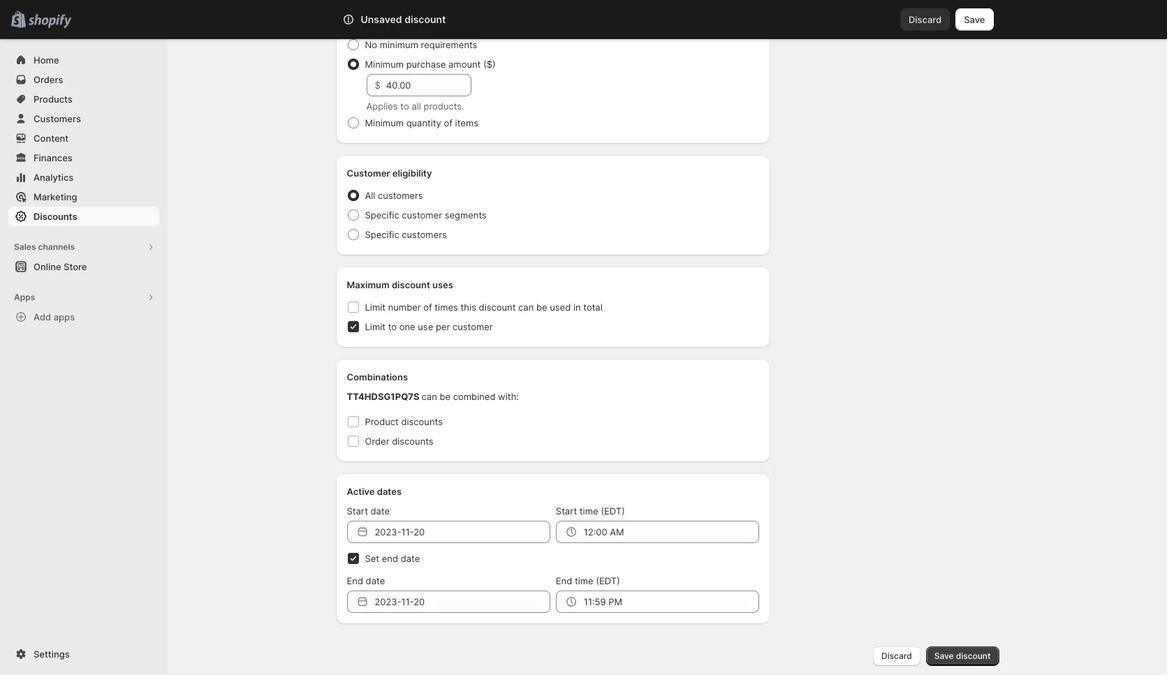 Task type: vqa. For each thing, say whether or not it's contained in the screenshot.
tab list
no



Task type: describe. For each thing, give the bounding box(es) containing it.
product
[[365, 416, 399, 427]]

maximum discount uses
[[347, 279, 453, 291]]

customers for specific customers
[[402, 229, 447, 240]]

minimum for minimum quantity of items
[[365, 117, 404, 129]]

date for end date
[[366, 576, 385, 587]]

apps
[[14, 292, 35, 302]]

end for end date
[[347, 576, 363, 587]]

no
[[365, 39, 377, 50]]

$ text field
[[386, 74, 471, 96]]

End time (EDT) text field
[[584, 591, 759, 613]]

maximum
[[347, 279, 390, 291]]

of for quantity
[[444, 117, 453, 129]]

number
[[388, 302, 421, 313]]

($)
[[483, 59, 496, 70]]

content
[[34, 133, 69, 144]]

search button
[[381, 8, 786, 31]]

customer
[[347, 168, 390, 179]]

quantity
[[406, 117, 441, 129]]

applies to all products.
[[366, 101, 464, 112]]

items
[[455, 117, 478, 129]]

customers for all customers
[[378, 190, 423, 201]]

marketing link
[[8, 187, 159, 207]]

time for end
[[575, 576, 593, 587]]

save button
[[956, 8, 994, 31]]

times
[[435, 302, 458, 313]]

minimum for minimum purchase amount ($)
[[365, 59, 404, 70]]

limit for limit to one use per customer
[[365, 321, 386, 332]]

specific for specific customers
[[365, 229, 399, 240]]

discounts for order discounts
[[392, 436, 433, 447]]

discount for maximum
[[392, 279, 430, 291]]

combinations
[[347, 372, 408, 383]]

End date text field
[[375, 591, 550, 613]]

add apps
[[34, 311, 75, 323]]

shopify image
[[28, 14, 71, 28]]

orders link
[[8, 70, 159, 89]]

purchase for requirements
[[389, 17, 430, 28]]

combined
[[453, 391, 496, 402]]

start time (edt)
[[556, 506, 625, 517]]

channels
[[38, 242, 75, 252]]

no minimum requirements
[[365, 39, 477, 50]]

order
[[365, 436, 389, 447]]

unsaved
[[361, 13, 402, 25]]

online store button
[[0, 257, 168, 277]]

use
[[418, 321, 433, 332]]

end
[[382, 553, 398, 564]]

discard for save discount
[[881, 651, 912, 661]]

discard for save
[[909, 14, 942, 25]]

(edt) for start time (edt)
[[601, 506, 625, 517]]

online store
[[34, 261, 87, 272]]

settings link
[[8, 645, 159, 664]]

all customers
[[365, 190, 423, 201]]

tt4hdsg1pq7s
[[347, 391, 419, 402]]

amount
[[448, 59, 481, 70]]

total
[[583, 302, 603, 313]]

purchase for amount
[[406, 59, 446, 70]]

segments
[[445, 210, 487, 221]]

start for start date
[[347, 506, 368, 517]]

time for start
[[580, 506, 598, 517]]

uses
[[432, 279, 453, 291]]

home
[[34, 54, 59, 66]]

customers
[[34, 113, 81, 124]]

finances link
[[8, 148, 159, 168]]

specific customer segments
[[365, 210, 487, 221]]

1 horizontal spatial be
[[536, 302, 547, 313]]

apps button
[[8, 288, 159, 307]]

discounts link
[[8, 207, 159, 226]]

discounts for product discounts
[[401, 416, 443, 427]]

(edt) for end time (edt)
[[596, 576, 620, 587]]

1 vertical spatial date
[[401, 553, 420, 564]]

minimum purchase amount ($)
[[365, 59, 496, 70]]

apps
[[54, 311, 75, 323]]

used
[[550, 302, 571, 313]]

minimum purchase requirements
[[347, 17, 491, 28]]

sales channels
[[14, 242, 75, 252]]

applies
[[366, 101, 398, 112]]

$
[[375, 80, 381, 91]]

limit number of times this discount can be used in total
[[365, 302, 603, 313]]

tt4hdsg1pq7s can be combined with:
[[347, 391, 519, 402]]

specific for specific customer segments
[[365, 210, 399, 221]]

customer eligibility
[[347, 168, 432, 179]]



Task type: locate. For each thing, give the bounding box(es) containing it.
order discounts
[[365, 436, 433, 447]]

purchase up the minimum
[[389, 17, 430, 28]]

date right end
[[401, 553, 420, 564]]

save inside button
[[934, 651, 954, 661]]

1 vertical spatial requirements
[[421, 39, 477, 50]]

settings
[[34, 649, 70, 660]]

discounts
[[401, 416, 443, 427], [392, 436, 433, 447]]

limit
[[365, 302, 386, 313], [365, 321, 386, 332]]

1 vertical spatial (edt)
[[596, 576, 620, 587]]

discount for save
[[956, 651, 991, 661]]

discount inside save discount button
[[956, 651, 991, 661]]

with:
[[498, 391, 519, 402]]

customers down specific customer segments
[[402, 229, 447, 240]]

0 horizontal spatial to
[[388, 321, 397, 332]]

0 horizontal spatial be
[[440, 391, 451, 402]]

0 horizontal spatial save
[[934, 651, 954, 661]]

0 vertical spatial requirements
[[433, 17, 491, 28]]

save for save
[[964, 14, 985, 25]]

1 vertical spatial save
[[934, 651, 954, 661]]

sales channels button
[[8, 237, 159, 257]]

active
[[347, 486, 375, 497]]

0 horizontal spatial end
[[347, 576, 363, 587]]

0 vertical spatial date
[[371, 506, 390, 517]]

1 horizontal spatial start
[[556, 506, 577, 517]]

1 horizontal spatial can
[[518, 302, 534, 313]]

unsaved discount
[[361, 13, 446, 25]]

0 vertical spatial discard button
[[900, 8, 950, 31]]

to left the all
[[400, 101, 409, 112]]

can
[[518, 302, 534, 313], [422, 391, 437, 402]]

1 vertical spatial to
[[388, 321, 397, 332]]

1 horizontal spatial save
[[964, 14, 985, 25]]

end date
[[347, 576, 385, 587]]

one
[[399, 321, 415, 332]]

limit down maximum
[[365, 302, 386, 313]]

1 start from the left
[[347, 506, 368, 517]]

0 vertical spatial discounts
[[401, 416, 443, 427]]

1 vertical spatial specific
[[365, 229, 399, 240]]

0 vertical spatial (edt)
[[601, 506, 625, 517]]

1 end from the left
[[347, 576, 363, 587]]

2 specific from the top
[[365, 229, 399, 240]]

to for limit
[[388, 321, 397, 332]]

marketing
[[34, 191, 77, 203]]

1 vertical spatial discard button
[[873, 647, 920, 666]]

0 vertical spatial discard
[[909, 14, 942, 25]]

(edt) up start time (edt) text field
[[601, 506, 625, 517]]

home link
[[8, 50, 159, 70]]

(edt)
[[601, 506, 625, 517], [596, 576, 620, 587]]

to left one
[[388, 321, 397, 332]]

discount
[[404, 13, 446, 25], [392, 279, 430, 291], [479, 302, 516, 313], [956, 651, 991, 661]]

of down products.
[[444, 117, 453, 129]]

to
[[400, 101, 409, 112], [388, 321, 397, 332]]

1 vertical spatial of
[[423, 302, 432, 313]]

end for end time (edt)
[[556, 576, 572, 587]]

minimum
[[347, 17, 387, 28], [365, 59, 404, 70], [365, 117, 404, 129]]

specific
[[365, 210, 399, 221], [365, 229, 399, 240]]

1 horizontal spatial customer
[[452, 321, 493, 332]]

customer down the this
[[452, 321, 493, 332]]

minimum
[[380, 39, 418, 50]]

0 horizontal spatial customer
[[402, 210, 442, 221]]

customers
[[378, 190, 423, 201], [402, 229, 447, 240]]

customer
[[402, 210, 442, 221], [452, 321, 493, 332]]

sales
[[14, 242, 36, 252]]

1 specific from the top
[[365, 210, 399, 221]]

date down active dates
[[371, 506, 390, 517]]

can left used at the top left of page
[[518, 302, 534, 313]]

customers down 'customer eligibility'
[[378, 190, 423, 201]]

0 vertical spatial of
[[444, 117, 453, 129]]

online store link
[[8, 257, 159, 277]]

1 vertical spatial minimum
[[365, 59, 404, 70]]

1 vertical spatial customer
[[452, 321, 493, 332]]

all
[[412, 101, 421, 112]]

content link
[[8, 129, 159, 148]]

0 horizontal spatial of
[[423, 302, 432, 313]]

0 horizontal spatial start
[[347, 506, 368, 517]]

2 vertical spatial date
[[366, 576, 385, 587]]

minimum down applies
[[365, 117, 404, 129]]

active dates
[[347, 486, 402, 497]]

requirements for no minimum requirements
[[421, 39, 477, 50]]

product discounts
[[365, 416, 443, 427]]

specific customers
[[365, 229, 447, 240]]

0 vertical spatial can
[[518, 302, 534, 313]]

be left combined
[[440, 391, 451, 402]]

minimum up $
[[365, 59, 404, 70]]

1 horizontal spatial to
[[400, 101, 409, 112]]

requirements for minimum purchase requirements
[[433, 17, 491, 28]]

dates
[[377, 486, 402, 497]]

save inside 'button'
[[964, 14, 985, 25]]

(edt) up end time (edt) text field
[[596, 576, 620, 587]]

save discount button
[[926, 647, 999, 666]]

all
[[365, 190, 375, 201]]

2 start from the left
[[556, 506, 577, 517]]

end
[[347, 576, 363, 587], [556, 576, 572, 587]]

0 vertical spatial limit
[[365, 302, 386, 313]]

products link
[[8, 89, 159, 109]]

date down set
[[366, 576, 385, 587]]

purchase
[[389, 17, 430, 28], [406, 59, 446, 70]]

eligibility
[[392, 168, 432, 179]]

be
[[536, 302, 547, 313], [440, 391, 451, 402]]

of left the times
[[423, 302, 432, 313]]

0 horizontal spatial can
[[422, 391, 437, 402]]

save for save discount
[[934, 651, 954, 661]]

per
[[436, 321, 450, 332]]

Start date text field
[[375, 521, 550, 543]]

discard
[[909, 14, 942, 25], [881, 651, 912, 661]]

1 vertical spatial be
[[440, 391, 451, 402]]

products
[[34, 94, 73, 105]]

end time (edt)
[[556, 576, 620, 587]]

search
[[404, 14, 434, 25]]

Start time (EDT) text field
[[584, 521, 759, 543]]

0 vertical spatial customer
[[402, 210, 442, 221]]

1 vertical spatial can
[[422, 391, 437, 402]]

0 vertical spatial to
[[400, 101, 409, 112]]

this
[[461, 302, 476, 313]]

0 vertical spatial purchase
[[389, 17, 430, 28]]

finances
[[34, 152, 72, 163]]

0 vertical spatial minimum
[[347, 17, 387, 28]]

products.
[[424, 101, 464, 112]]

add apps button
[[8, 307, 159, 327]]

1 vertical spatial limit
[[365, 321, 386, 332]]

start for start time (edt)
[[556, 506, 577, 517]]

2 end from the left
[[556, 576, 572, 587]]

1 vertical spatial discard
[[881, 651, 912, 661]]

0 vertical spatial time
[[580, 506, 598, 517]]

discard button left save discount button
[[873, 647, 920, 666]]

2 limit from the top
[[365, 321, 386, 332]]

minimum up "no"
[[347, 17, 387, 28]]

0 vertical spatial customers
[[378, 190, 423, 201]]

analytics link
[[8, 168, 159, 187]]

discard button for save
[[900, 8, 950, 31]]

online
[[34, 261, 61, 272]]

date for start date
[[371, 506, 390, 517]]

of for number
[[423, 302, 432, 313]]

minimum for minimum purchase requirements
[[347, 17, 387, 28]]

minimum quantity of items
[[365, 117, 478, 129]]

discard left save discount
[[881, 651, 912, 661]]

discounts
[[34, 211, 77, 222]]

1 horizontal spatial end
[[556, 576, 572, 587]]

1 vertical spatial time
[[575, 576, 593, 587]]

customers link
[[8, 109, 159, 129]]

discounts down tt4hdsg1pq7s can be combined with: at the left of page
[[401, 416, 443, 427]]

discounts down product discounts
[[392, 436, 433, 447]]

discard button for save discount
[[873, 647, 920, 666]]

1 horizontal spatial of
[[444, 117, 453, 129]]

set end date
[[365, 553, 420, 564]]

0 vertical spatial be
[[536, 302, 547, 313]]

orders
[[34, 74, 63, 85]]

to for applies
[[400, 101, 409, 112]]

limit for limit number of times this discount can be used in total
[[365, 302, 386, 313]]

save
[[964, 14, 985, 25], [934, 651, 954, 661]]

customer up specific customers
[[402, 210, 442, 221]]

discount for unsaved
[[404, 13, 446, 25]]

can up product discounts
[[422, 391, 437, 402]]

purchase down no minimum requirements
[[406, 59, 446, 70]]

be left used at the top left of page
[[536, 302, 547, 313]]

discard button left save 'button'
[[900, 8, 950, 31]]

store
[[64, 261, 87, 272]]

analytics
[[34, 172, 74, 183]]

1 vertical spatial discounts
[[392, 436, 433, 447]]

save discount
[[934, 651, 991, 661]]

discard left save 'button'
[[909, 14, 942, 25]]

1 vertical spatial customers
[[402, 229, 447, 240]]

0 vertical spatial specific
[[365, 210, 399, 221]]

add
[[34, 311, 51, 323]]

2 vertical spatial minimum
[[365, 117, 404, 129]]

1 limit from the top
[[365, 302, 386, 313]]

1 vertical spatial purchase
[[406, 59, 446, 70]]

set
[[365, 553, 379, 564]]

start date
[[347, 506, 390, 517]]

0 vertical spatial save
[[964, 14, 985, 25]]

limit to one use per customer
[[365, 321, 493, 332]]

limit left one
[[365, 321, 386, 332]]

in
[[573, 302, 581, 313]]



